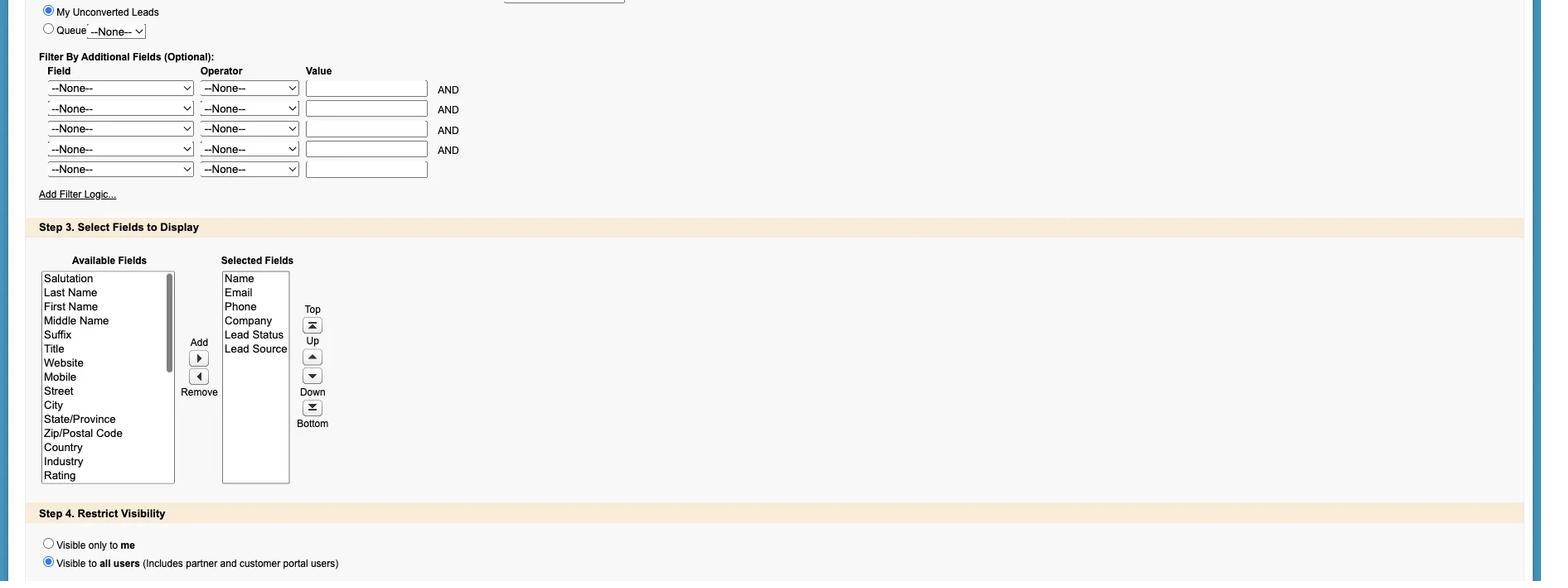Task type: locate. For each thing, give the bounding box(es) containing it.
2 visible from the top
[[57, 559, 86, 570]]

1 horizontal spatial add
[[191, 337, 208, 348]]

1 vertical spatial visible
[[57, 559, 86, 570]]

0 vertical spatial visible
[[57, 540, 86, 552]]

step left 3.
[[39, 221, 63, 234]]

add
[[39, 189, 57, 200], [191, 337, 208, 348]]

1 and from the top
[[438, 84, 459, 95]]

(includes
[[143, 559, 183, 570]]

0 vertical spatial to
[[147, 221, 157, 234]]

None radio
[[43, 557, 54, 568]]

to left 'display'
[[147, 221, 157, 234]]

top
[[305, 304, 321, 315]]

step
[[39, 221, 63, 234], [39, 508, 63, 520]]

top image
[[302, 317, 322, 334]]

filter up field
[[39, 51, 63, 62]]

add up the add icon
[[191, 337, 208, 348]]

visible down visible only to me
[[57, 559, 86, 570]]

1 vertical spatial to
[[110, 540, 118, 552]]

to left all on the left bottom of page
[[89, 559, 97, 570]]

visible for visible only to me
[[57, 540, 86, 552]]

1 step from the top
[[39, 221, 63, 234]]

value
[[306, 65, 332, 76]]

selected
[[221, 255, 262, 266]]

portal
[[283, 559, 308, 570]]

2 and from the top
[[438, 105, 459, 116]]

fields
[[133, 51, 161, 62], [113, 221, 144, 234], [118, 255, 147, 266], [265, 255, 294, 266]]

visible
[[57, 540, 86, 552], [57, 559, 86, 570]]

1 visible from the top
[[57, 540, 86, 552]]

partner
[[186, 559, 217, 570]]

bottom image
[[302, 400, 322, 417]]

all
[[100, 559, 111, 570]]

1 vertical spatial add
[[191, 337, 208, 348]]

add image
[[189, 351, 209, 367]]

up image
[[302, 350, 322, 366]]

0 horizontal spatial add
[[39, 189, 57, 200]]

add filter logic... link
[[39, 189, 116, 200]]

2 step from the top
[[39, 508, 63, 520]]

0 vertical spatial step
[[39, 221, 63, 234]]

to left me
[[110, 540, 118, 552]]

step 3. select fields to display
[[39, 221, 199, 234]]

None text field
[[306, 80, 428, 97], [306, 141, 428, 158], [306, 80, 428, 97], [306, 141, 428, 158]]

bottom
[[297, 419, 329, 430]]

up
[[306, 336, 319, 347]]

1 vertical spatial step
[[39, 508, 63, 520]]

visible to all users (includes partner and customer portal users)
[[57, 559, 338, 570]]

4.
[[66, 508, 75, 520]]

None text field
[[306, 100, 428, 117], [306, 121, 428, 138], [306, 161, 428, 178], [306, 100, 428, 117], [306, 121, 428, 138], [306, 161, 428, 178]]

and
[[438, 84, 459, 95], [438, 105, 459, 116], [438, 125, 459, 136], [438, 145, 459, 156]]

filter
[[39, 51, 63, 62], [59, 189, 82, 200]]

4 and from the top
[[438, 145, 459, 156]]

only
[[89, 540, 107, 552]]

visible left only
[[57, 540, 86, 552]]

0 vertical spatial add
[[39, 189, 57, 200]]

down image
[[302, 368, 322, 385]]

visible only to me
[[57, 540, 135, 552]]

add left logic...
[[39, 189, 57, 200]]

to
[[147, 221, 157, 234], [110, 540, 118, 552], [89, 559, 97, 570]]

Queue radio
[[43, 23, 54, 34]]

fields right select
[[113, 221, 144, 234]]

step 4. restrict visibility
[[39, 508, 166, 520]]

0 horizontal spatial to
[[89, 559, 97, 570]]

add for add filter logic...
[[39, 189, 57, 200]]

filter left logic...
[[59, 189, 82, 200]]

available fields
[[72, 255, 147, 266]]

and
[[220, 559, 237, 570]]

None radio
[[43, 539, 54, 549]]

Campaign Name: text field
[[504, 0, 625, 3]]

step left 4.
[[39, 508, 63, 520]]



Task type: describe. For each thing, give the bounding box(es) containing it.
restrict
[[78, 508, 118, 520]]

(optional):
[[164, 51, 214, 62]]

1 vertical spatial filter
[[59, 189, 82, 200]]

0 vertical spatial filter
[[39, 51, 63, 62]]

my unconverted leads
[[57, 7, 159, 18]]

filter by additional fields (optional):
[[39, 51, 214, 62]]

queue
[[57, 25, 87, 36]]

3.
[[66, 221, 75, 234]]

field
[[48, 65, 71, 76]]

logic...
[[84, 189, 116, 200]]

fields down 'step 3. select fields to display'
[[118, 255, 147, 266]]

step for step 4. restrict visibility
[[39, 508, 63, 520]]

2 horizontal spatial to
[[147, 221, 157, 234]]

fields right selected
[[265, 255, 294, 266]]

users
[[113, 559, 140, 570]]

leads
[[132, 7, 159, 18]]

users)
[[311, 559, 338, 570]]

add filter logic...
[[39, 189, 116, 200]]

additional
[[81, 51, 130, 62]]

add for add
[[191, 337, 208, 348]]

My Unconverted Leads radio
[[43, 5, 54, 16]]

customer
[[240, 559, 280, 570]]

available
[[72, 255, 115, 266]]

down
[[300, 387, 325, 398]]

my
[[57, 7, 70, 18]]

by
[[66, 51, 79, 62]]

step for step 3. select fields to display
[[39, 221, 63, 234]]

visible for visible to all users (includes partner and customer portal users)
[[57, 559, 86, 570]]

unconverted
[[73, 7, 129, 18]]

display
[[160, 221, 199, 234]]

operator
[[200, 65, 242, 76]]

select
[[78, 221, 110, 234]]

fields right additional
[[133, 51, 161, 62]]

3 and from the top
[[438, 125, 459, 136]]

campaign name lookup (new window) image
[[628, 0, 645, 3]]

1 horizontal spatial to
[[110, 540, 118, 552]]

remove image
[[189, 369, 209, 386]]

me
[[121, 540, 135, 552]]

visibility
[[121, 508, 166, 520]]

remove
[[181, 387, 218, 398]]

selected fields
[[221, 255, 294, 266]]

2 vertical spatial to
[[89, 559, 97, 570]]



Task type: vqa. For each thing, say whether or not it's contained in the screenshot.
the "Chatter"
no



